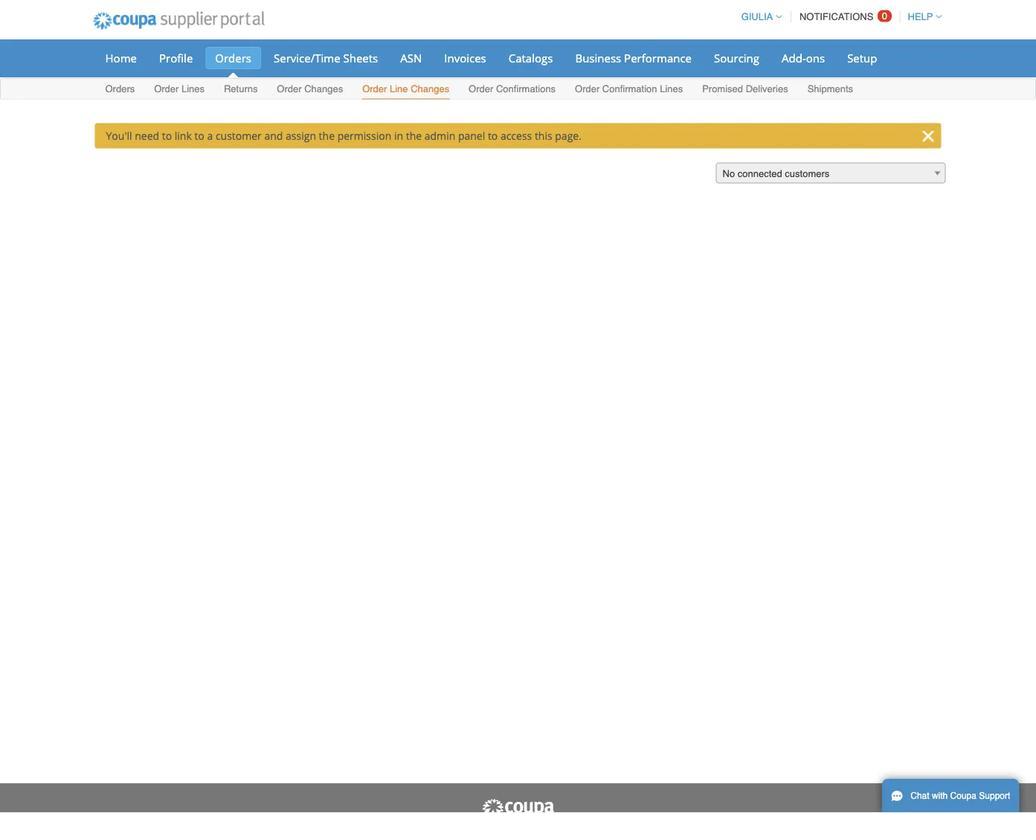 Task type: describe. For each thing, give the bounding box(es) containing it.
order line changes link
[[362, 80, 450, 99]]

sourcing link
[[705, 47, 769, 69]]

permission
[[338, 129, 392, 143]]

order changes link
[[276, 80, 344, 99]]

No connected customers field
[[716, 163, 946, 184]]

0 vertical spatial coupa supplier portal image
[[83, 2, 275, 39]]

promised deliveries
[[703, 83, 789, 94]]

order line changes
[[362, 83, 450, 94]]

profile link
[[150, 47, 203, 69]]

business performance
[[575, 50, 692, 65]]

navigation containing notifications 0
[[735, 2, 942, 31]]

promised
[[703, 83, 743, 94]]

add-
[[782, 50, 806, 65]]

order lines
[[154, 83, 205, 94]]

deliveries
[[746, 83, 789, 94]]

catalogs link
[[499, 47, 563, 69]]

business performance link
[[566, 47, 702, 69]]

shipments link
[[807, 80, 854, 99]]

chat with coupa support button
[[882, 779, 1020, 813]]

chat
[[911, 791, 930, 801]]

customers
[[785, 168, 830, 179]]

sourcing
[[714, 50, 760, 65]]

notifications
[[800, 11, 874, 22]]

returns
[[224, 83, 258, 94]]

giulia
[[742, 11, 773, 22]]

order confirmations link
[[468, 80, 557, 99]]

order for order confirmations
[[469, 83, 494, 94]]

you'll need to link to a customer and assign the permission in the admin panel to access this page.
[[106, 129, 582, 143]]

performance
[[624, 50, 692, 65]]

service/time sheets link
[[264, 47, 388, 69]]

need
[[135, 129, 159, 143]]

confirmations
[[496, 83, 556, 94]]

3 to from the left
[[488, 129, 498, 143]]

help link
[[901, 11, 942, 22]]

access
[[501, 129, 532, 143]]

No connected customers text field
[[717, 163, 945, 184]]

0 vertical spatial orders link
[[206, 47, 261, 69]]

returns link
[[223, 80, 259, 99]]

orders for topmost 'orders' link
[[215, 50, 251, 65]]

coupa
[[951, 791, 977, 801]]

page.
[[555, 129, 582, 143]]

add-ons link
[[772, 47, 835, 69]]

1 lines from the left
[[182, 83, 205, 94]]

link
[[175, 129, 192, 143]]



Task type: locate. For each thing, give the bounding box(es) containing it.
coupa supplier portal image
[[83, 2, 275, 39], [481, 798, 555, 813]]

to left link
[[162, 129, 172, 143]]

notifications 0
[[800, 10, 888, 22]]

order down service/time
[[277, 83, 302, 94]]

profile
[[159, 50, 193, 65]]

order confirmation lines link
[[574, 80, 684, 99]]

lines down performance
[[660, 83, 683, 94]]

order
[[154, 83, 179, 94], [277, 83, 302, 94], [362, 83, 387, 94], [469, 83, 494, 94], [575, 83, 600, 94]]

orders link
[[206, 47, 261, 69], [105, 80, 136, 99]]

1 horizontal spatial to
[[195, 129, 204, 143]]

order down invoices link
[[469, 83, 494, 94]]

0 horizontal spatial changes
[[304, 83, 343, 94]]

3 order from the left
[[362, 83, 387, 94]]

setup link
[[838, 47, 887, 69]]

order for order changes
[[277, 83, 302, 94]]

line
[[390, 83, 408, 94]]

and
[[264, 129, 283, 143]]

the right in
[[406, 129, 422, 143]]

2 the from the left
[[406, 129, 422, 143]]

orders for bottom 'orders' link
[[105, 83, 135, 94]]

order for order line changes
[[362, 83, 387, 94]]

service/time sheets
[[274, 50, 378, 65]]

no connected customers
[[723, 168, 830, 179]]

0 horizontal spatial to
[[162, 129, 172, 143]]

order down business
[[575, 83, 600, 94]]

order for order confirmation lines
[[575, 83, 600, 94]]

no
[[723, 168, 735, 179]]

promised deliveries link
[[702, 80, 789, 99]]

orders down home link
[[105, 83, 135, 94]]

catalogs
[[509, 50, 553, 65]]

setup
[[848, 50, 878, 65]]

to right panel
[[488, 129, 498, 143]]

orders up returns
[[215, 50, 251, 65]]

invoices link
[[435, 47, 496, 69]]

the
[[319, 129, 335, 143], [406, 129, 422, 143]]

in
[[394, 129, 403, 143]]

order changes
[[277, 83, 343, 94]]

chat with coupa support
[[911, 791, 1011, 801]]

0 vertical spatial orders
[[215, 50, 251, 65]]

1 changes from the left
[[304, 83, 343, 94]]

sheets
[[343, 50, 378, 65]]

2 horizontal spatial to
[[488, 129, 498, 143]]

with
[[932, 791, 948, 801]]

order lines link
[[153, 80, 205, 99]]

changes right line
[[411, 83, 450, 94]]

add-ons
[[782, 50, 825, 65]]

connected
[[738, 168, 783, 179]]

navigation
[[735, 2, 942, 31]]

orders
[[215, 50, 251, 65], [105, 83, 135, 94]]

confirmation
[[603, 83, 657, 94]]

1 horizontal spatial changes
[[411, 83, 450, 94]]

2 changes from the left
[[411, 83, 450, 94]]

to left a
[[195, 129, 204, 143]]

shipments
[[808, 83, 853, 94]]

panel
[[458, 129, 485, 143]]

2 order from the left
[[277, 83, 302, 94]]

admin
[[425, 129, 456, 143]]

1 vertical spatial orders
[[105, 83, 135, 94]]

this
[[535, 129, 553, 143]]

1 order from the left
[[154, 83, 179, 94]]

0
[[882, 10, 888, 22]]

asn link
[[391, 47, 432, 69]]

1 horizontal spatial the
[[406, 129, 422, 143]]

2 to from the left
[[195, 129, 204, 143]]

4 order from the left
[[469, 83, 494, 94]]

order confirmations
[[469, 83, 556, 94]]

order left line
[[362, 83, 387, 94]]

1 horizontal spatial lines
[[660, 83, 683, 94]]

0 horizontal spatial coupa supplier portal image
[[83, 2, 275, 39]]

lines
[[182, 83, 205, 94], [660, 83, 683, 94]]

ons
[[806, 50, 825, 65]]

changes
[[304, 83, 343, 94], [411, 83, 450, 94]]

orders link down home link
[[105, 80, 136, 99]]

to
[[162, 129, 172, 143], [195, 129, 204, 143], [488, 129, 498, 143]]

2 lines from the left
[[660, 83, 683, 94]]

0 horizontal spatial orders link
[[105, 80, 136, 99]]

service/time
[[274, 50, 340, 65]]

home link
[[96, 47, 147, 69]]

giulia link
[[735, 11, 782, 22]]

5 order from the left
[[575, 83, 600, 94]]

help
[[908, 11, 933, 22]]

changes down service/time sheets link at the top of the page
[[304, 83, 343, 94]]

0 horizontal spatial the
[[319, 129, 335, 143]]

home
[[105, 50, 137, 65]]

you'll
[[106, 129, 132, 143]]

1 the from the left
[[319, 129, 335, 143]]

the right 'assign'
[[319, 129, 335, 143]]

1 vertical spatial orders link
[[105, 80, 136, 99]]

1 to from the left
[[162, 129, 172, 143]]

1 vertical spatial coupa supplier portal image
[[481, 798, 555, 813]]

asn
[[400, 50, 422, 65]]

1 horizontal spatial coupa supplier portal image
[[481, 798, 555, 813]]

assign
[[286, 129, 316, 143]]

invoices
[[444, 50, 486, 65]]

order down profile link
[[154, 83, 179, 94]]

business
[[575, 50, 621, 65]]

lines down profile link
[[182, 83, 205, 94]]

1 horizontal spatial orders link
[[206, 47, 261, 69]]

1 horizontal spatial orders
[[215, 50, 251, 65]]

support
[[979, 791, 1011, 801]]

a
[[207, 129, 213, 143]]

customer
[[216, 129, 262, 143]]

orders link up returns
[[206, 47, 261, 69]]

order for order lines
[[154, 83, 179, 94]]

order confirmation lines
[[575, 83, 683, 94]]

0 horizontal spatial lines
[[182, 83, 205, 94]]

0 horizontal spatial orders
[[105, 83, 135, 94]]



Task type: vqa. For each thing, say whether or not it's contained in the screenshot.
top coupa supplier portal image
yes



